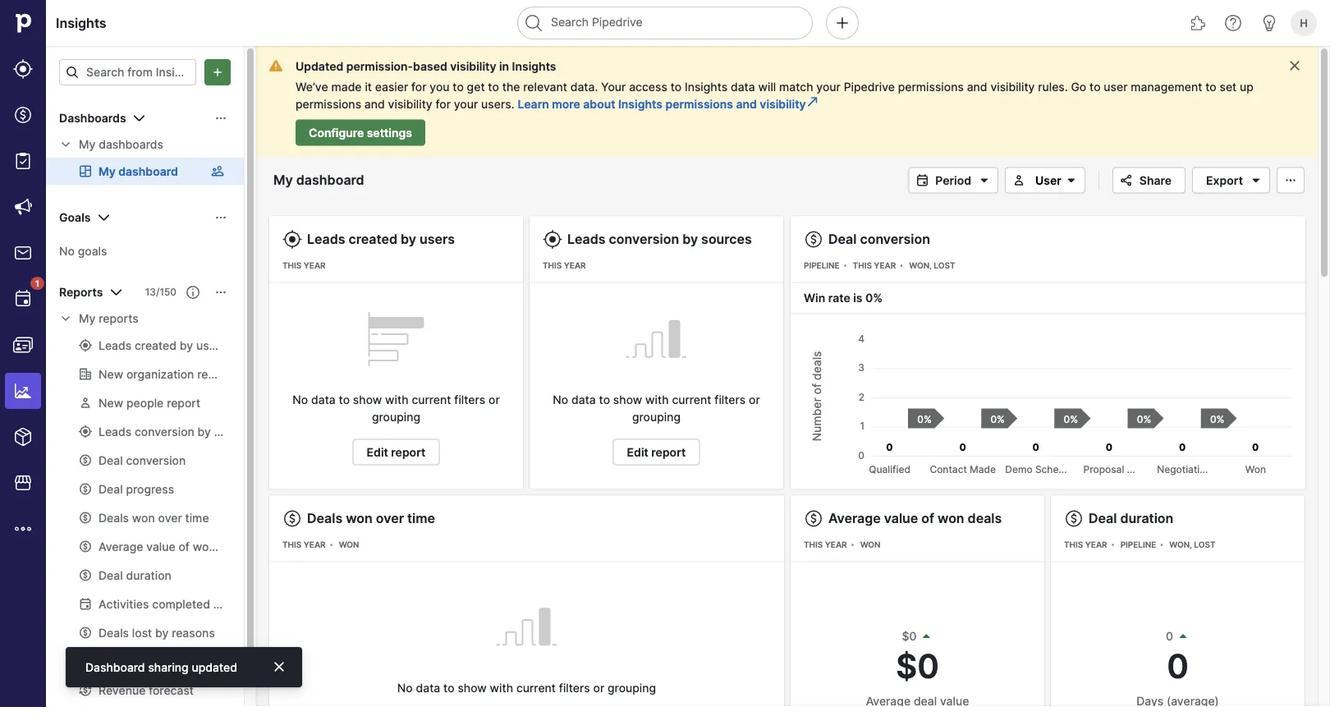 Task type: locate. For each thing, give the bounding box(es) containing it.
2 edit report button from the left
[[613, 439, 700, 465]]

1 vertical spatial reports
[[99, 312, 138, 326]]

1 horizontal spatial won
[[860, 540, 881, 550]]

1 won from the left
[[339, 540, 359, 550]]

1 menu
[[0, 0, 46, 707]]

reports
[[59, 285, 103, 299], [99, 312, 138, 326]]

dashboards
[[59, 111, 126, 125], [99, 138, 163, 152]]

and left color link icon
[[736, 97, 757, 111]]

grouping for time
[[608, 681, 656, 695]]

access
[[629, 80, 667, 94]]

pipeline up win
[[804, 261, 840, 271]]

report for created
[[391, 445, 426, 459]]

users
[[420, 231, 455, 247]]

color secondary image left share button at right
[[1062, 174, 1081, 187]]

2 color secondary image from the top
[[59, 312, 72, 325]]

0 horizontal spatial filters
[[454, 393, 485, 407]]

2 edit from the left
[[627, 445, 649, 459]]

0 horizontal spatial edit report button
[[353, 439, 440, 465]]

my reports
[[79, 312, 138, 326]]

0 vertical spatial your
[[817, 80, 841, 94]]

will
[[758, 80, 776, 94]]

1 by from the left
[[401, 231, 416, 247]]

1 conversion from the left
[[609, 231, 679, 247]]

color primary image right export button
[[1281, 174, 1301, 187]]

data
[[731, 80, 755, 94], [311, 393, 336, 407], [572, 393, 596, 407], [416, 681, 440, 695]]

color primary inverted image
[[208, 66, 227, 79]]

filters for sources
[[715, 393, 746, 407]]

no
[[59, 244, 75, 258], [293, 393, 308, 407], [553, 393, 568, 407], [397, 681, 413, 695]]

1 horizontal spatial edit report
[[627, 445, 686, 459]]

with
[[385, 393, 409, 407], [645, 393, 669, 407], [490, 681, 513, 695]]

show for leads created by users
[[353, 393, 382, 407]]

1 horizontal spatial pipeline
[[1121, 540, 1156, 550]]

reports down no goals
[[99, 312, 138, 326]]

show
[[353, 393, 382, 407], [613, 393, 642, 407], [458, 681, 487, 695]]

1 horizontal spatial won,
[[1170, 540, 1192, 550]]

1 horizontal spatial lost
[[1194, 540, 1216, 550]]

deals image
[[13, 105, 33, 125]]

this
[[282, 261, 302, 271], [543, 261, 562, 271], [853, 261, 872, 271], [282, 540, 302, 550], [804, 540, 823, 550], [1064, 540, 1083, 550]]

won down deals won over time link
[[339, 540, 359, 550]]

goals button
[[46, 204, 244, 231]]

edit report for conversion
[[627, 445, 686, 459]]

rate
[[828, 291, 851, 305]]

1 vertical spatial your
[[454, 97, 478, 111]]

or for leads conversion by sources
[[749, 393, 760, 407]]

and
[[967, 80, 988, 94], [364, 97, 385, 111], [736, 97, 757, 111]]

or for leads created by users
[[489, 393, 500, 407]]

permissions
[[898, 80, 964, 94], [296, 97, 361, 111], [665, 97, 733, 111]]

leads created by users link
[[307, 231, 455, 247]]

1 horizontal spatial and
[[736, 97, 757, 111]]

with for users
[[385, 393, 409, 407]]

1 horizontal spatial won, lost
[[1170, 540, 1216, 550]]

0 horizontal spatial edit
[[367, 445, 388, 459]]

2 edit report from the left
[[627, 445, 686, 459]]

0 left color positive icon
[[1166, 629, 1173, 643]]

1 edit report from the left
[[367, 445, 426, 459]]

dashboards down dashboards button
[[99, 138, 163, 152]]

relevant
[[523, 80, 567, 94]]

1 horizontal spatial edit
[[627, 445, 649, 459]]

1 horizontal spatial color secondary image
[[1062, 174, 1081, 187]]

configure settings
[[309, 126, 412, 140]]

win
[[804, 291, 825, 305]]

this year
[[282, 261, 326, 271], [543, 261, 586, 271], [853, 261, 896, 271], [282, 540, 326, 550], [804, 540, 847, 550], [1064, 540, 1107, 550]]

color warning image
[[269, 59, 282, 72]]

1 edit report button from the left
[[353, 439, 440, 465]]

1 vertical spatial won,
[[1170, 540, 1192, 550]]

0 horizontal spatial leads
[[307, 231, 345, 247]]

color primary image
[[66, 66, 79, 79], [214, 112, 227, 125], [913, 174, 932, 187], [975, 174, 994, 187], [94, 208, 114, 227], [214, 211, 227, 224], [543, 230, 562, 249], [214, 286, 227, 299], [282, 509, 302, 528], [804, 509, 824, 528], [1064, 509, 1084, 528]]

1
[[35, 278, 39, 288]]

no goals
[[59, 244, 107, 258]]

0 vertical spatial dashboards
[[59, 111, 126, 125]]

lost for deal conversion
[[934, 261, 955, 271]]

you
[[430, 80, 450, 94]]

1 vertical spatial lost
[[1194, 540, 1216, 550]]

color primary image right export
[[1247, 174, 1266, 187]]

won
[[346, 510, 373, 526], [938, 510, 965, 526]]

and left the rules. at top
[[967, 80, 988, 94]]

edit report button
[[353, 439, 440, 465], [613, 439, 700, 465]]

0 vertical spatial pipeline
[[804, 261, 840, 271]]

color primary image down h button
[[1288, 59, 1302, 72]]

pipeline
[[804, 261, 840, 271], [1121, 540, 1156, 550]]

insights down 'access' in the top of the page
[[618, 97, 663, 111]]

2 my from the top
[[79, 312, 96, 326]]

2 leads from the left
[[567, 231, 606, 247]]

1 color secondary image from the left
[[1009, 174, 1029, 187]]

color primary image inside dashboards button
[[214, 112, 227, 125]]

my for my reports
[[79, 312, 96, 326]]

2 report from the left
[[651, 445, 686, 459]]

color secondary image left the my reports
[[59, 312, 72, 325]]

leads for leads created by users
[[307, 231, 345, 247]]

match
[[779, 80, 813, 94]]

leads image
[[13, 59, 33, 79]]

visibility up get
[[450, 59, 496, 73]]

0 horizontal spatial color secondary image
[[1009, 174, 1029, 187]]

deal
[[829, 231, 857, 247], [1089, 510, 1117, 526]]

13/150
[[145, 286, 177, 298]]

permission-
[[346, 59, 413, 73]]

or for deals won over time
[[593, 681, 605, 695]]

color primary image left share
[[1117, 174, 1136, 187]]

1 vertical spatial won, lost
[[1170, 540, 1216, 550]]

0
[[1166, 629, 1173, 643], [1167, 646, 1189, 686]]

2 horizontal spatial show
[[613, 393, 642, 407]]

deal for deal duration
[[1089, 510, 1117, 526]]

current
[[412, 393, 451, 407], [672, 393, 712, 407], [516, 681, 556, 695]]

1 vertical spatial my
[[79, 312, 96, 326]]

1 my from the top
[[79, 138, 96, 152]]

0 horizontal spatial won, lost
[[909, 261, 955, 271]]

0 vertical spatial my
[[79, 138, 96, 152]]

won, lost
[[909, 261, 955, 271], [1170, 540, 1216, 550]]

grouping
[[372, 410, 420, 424], [632, 410, 681, 424], [608, 681, 656, 695]]

goals down goals button
[[78, 244, 107, 258]]

show for leads conversion by sources
[[613, 393, 642, 407]]

permissions right pipedrive
[[898, 80, 964, 94]]

period button
[[908, 167, 999, 193]]

2 horizontal spatial filters
[[715, 393, 746, 407]]

insights image
[[13, 381, 33, 401]]

0 horizontal spatial with
[[385, 393, 409, 407]]

2 horizontal spatial current
[[672, 393, 712, 407]]

won left over in the bottom left of the page
[[346, 510, 373, 526]]

your down get
[[454, 97, 478, 111]]

0 vertical spatial deal
[[829, 231, 857, 247]]

0 horizontal spatial show
[[353, 393, 382, 407]]

by
[[401, 231, 416, 247], [682, 231, 698, 247]]

2 horizontal spatial with
[[645, 393, 669, 407]]

2 by from the left
[[682, 231, 698, 247]]

sources
[[701, 231, 752, 247]]

contacts image
[[13, 335, 33, 355]]

value
[[884, 510, 918, 526]]

management
[[1131, 80, 1202, 94]]

deal for deal conversion
[[829, 231, 857, 247]]

0 horizontal spatial won
[[346, 510, 373, 526]]

updated permission-based visibility in insights
[[296, 59, 556, 73]]

color primary image up the my reports
[[106, 282, 126, 302]]

won, lost down the duration
[[1170, 540, 1216, 550]]

1 horizontal spatial conversion
[[860, 231, 930, 247]]

2 won from the left
[[860, 540, 881, 550]]

up
[[1240, 80, 1254, 94]]

1 horizontal spatial show
[[458, 681, 487, 695]]

no data to show with current filters or grouping
[[293, 393, 500, 424], [553, 393, 760, 424], [397, 681, 656, 695]]

of
[[922, 510, 934, 526]]

dashboards up my dashboards
[[59, 111, 126, 125]]

1 horizontal spatial or
[[593, 681, 605, 695]]

insights up learn more about insights permissions and visibility link
[[685, 80, 728, 94]]

1 edit from the left
[[367, 445, 388, 459]]

we've made it easier for you to get to the relevant data. your access to insights data will match your pipedrive permissions and visibility rules. go to user management to set up permissions and visibility for your users.
[[296, 80, 1254, 111]]

1 vertical spatial pipeline
[[1121, 540, 1156, 550]]

learn more about insights permissions and visibility link
[[518, 95, 819, 111]]

export
[[1206, 173, 1243, 187]]

0 vertical spatial won,
[[909, 261, 932, 271]]

for
[[411, 80, 427, 94], [436, 97, 451, 111]]

color primary image inside dashboards button
[[129, 108, 149, 128]]

grouping for users
[[372, 410, 420, 424]]

0 horizontal spatial conversion
[[609, 231, 679, 247]]

to
[[453, 80, 464, 94], [488, 80, 499, 94], [671, 80, 682, 94], [1090, 80, 1101, 94], [1206, 80, 1217, 94], [339, 393, 350, 407], [599, 393, 610, 407], [444, 681, 455, 695]]

my right 1 link at the left of page
[[79, 312, 96, 326]]

0 horizontal spatial report
[[391, 445, 426, 459]]

1 horizontal spatial current
[[516, 681, 556, 695]]

report
[[391, 445, 426, 459], [651, 445, 686, 459]]

2 color secondary image from the left
[[1062, 174, 1081, 187]]

0 vertical spatial color secondary image
[[59, 138, 72, 151]]

0 vertical spatial goals
[[59, 211, 91, 225]]

color primary image inside share button
[[1117, 174, 1136, 187]]

deal conversion link
[[829, 231, 930, 247]]

won right of
[[938, 510, 965, 526]]

insights up relevant
[[512, 59, 556, 73]]

created
[[349, 231, 397, 247]]

1 horizontal spatial leads
[[567, 231, 606, 247]]

$0
[[902, 629, 917, 643], [896, 646, 939, 686]]

1 horizontal spatial by
[[682, 231, 698, 247]]

0 vertical spatial won, lost
[[909, 261, 955, 271]]

pipeline down 'deal duration'
[[1121, 540, 1156, 550]]

goals up no goals
[[59, 211, 91, 225]]

and down it
[[364, 97, 385, 111]]

1 horizontal spatial edit report button
[[613, 439, 700, 465]]

1 horizontal spatial for
[[436, 97, 451, 111]]

for left you
[[411, 80, 427, 94]]

products image
[[13, 427, 33, 447]]

0 down color positive icon
[[1167, 646, 1189, 686]]

$0 down color positive image
[[896, 646, 939, 686]]

edit report button for created
[[353, 439, 440, 465]]

for down you
[[436, 97, 451, 111]]

1 vertical spatial dashboards
[[99, 138, 163, 152]]

0 horizontal spatial current
[[412, 393, 451, 407]]

0 horizontal spatial won,
[[909, 261, 932, 271]]

color secondary image
[[59, 138, 72, 151], [59, 312, 72, 325]]

0 horizontal spatial edit report
[[367, 445, 426, 459]]

edit report
[[367, 445, 426, 459], [627, 445, 686, 459]]

by left sources
[[682, 231, 698, 247]]

data for deals won over time
[[416, 681, 440, 695]]

lost
[[934, 261, 955, 271], [1194, 540, 1216, 550]]

no for leads conversion by sources
[[553, 393, 568, 407]]

visibility down match
[[760, 97, 806, 111]]

1 horizontal spatial permissions
[[665, 97, 733, 111]]

0 horizontal spatial deal
[[829, 231, 857, 247]]

about
[[583, 97, 615, 111]]

reports up the my reports
[[59, 285, 103, 299]]

your
[[601, 80, 626, 94]]

deal left the duration
[[1089, 510, 1117, 526]]

by for created
[[401, 231, 416, 247]]

Search from Insights text field
[[59, 59, 196, 85]]

1 horizontal spatial report
[[651, 445, 686, 459]]

color secondary image right projects icon
[[59, 138, 72, 151]]

1 vertical spatial color secondary image
[[59, 312, 72, 325]]

campaigns image
[[13, 197, 33, 217]]

color secondary image left the user
[[1009, 174, 1029, 187]]

lost for deal duration
[[1194, 540, 1216, 550]]

my dashboards
[[79, 138, 163, 152]]

1 vertical spatial deal
[[1089, 510, 1117, 526]]

1 vertical spatial 0
[[1167, 646, 1189, 686]]

permissions down 'access' in the top of the page
[[665, 97, 733, 111]]

won, down deal conversion link
[[909, 261, 932, 271]]

color primary image inside export button
[[1247, 174, 1266, 187]]

0 vertical spatial lost
[[934, 261, 955, 271]]

or
[[489, 393, 500, 407], [749, 393, 760, 407], [593, 681, 605, 695]]

my down dashboards button
[[79, 138, 96, 152]]

deal up "win rate is 0%"
[[829, 231, 857, 247]]

deals won over time
[[307, 510, 435, 526]]

1 horizontal spatial your
[[817, 80, 841, 94]]

0 horizontal spatial or
[[489, 393, 500, 407]]

1 horizontal spatial filters
[[559, 681, 590, 695]]

color secondary image for my dashboards
[[59, 138, 72, 151]]

0 horizontal spatial won
[[339, 540, 359, 550]]

your
[[817, 80, 841, 94], [454, 97, 478, 111]]

projects image
[[13, 151, 33, 171]]

your up color link icon
[[817, 80, 841, 94]]

1 report from the left
[[391, 445, 426, 459]]

0 horizontal spatial for
[[411, 80, 427, 94]]

1 horizontal spatial won
[[938, 510, 965, 526]]

visibility
[[450, 59, 496, 73], [991, 80, 1035, 94], [388, 97, 432, 111], [760, 97, 806, 111]]

edit report for created
[[367, 445, 426, 459]]

menu item
[[0, 368, 46, 414]]

2 horizontal spatial permissions
[[898, 80, 964, 94]]

1 horizontal spatial with
[[490, 681, 513, 695]]

won
[[339, 540, 359, 550], [860, 540, 881, 550]]

over
[[376, 510, 404, 526]]

2 horizontal spatial or
[[749, 393, 760, 407]]

won, down the duration
[[1170, 540, 1192, 550]]

by left users at top left
[[401, 231, 416, 247]]

0 horizontal spatial lost
[[934, 261, 955, 271]]

1 leads from the left
[[307, 231, 345, 247]]

region
[[804, 325, 1292, 476]]

0 horizontal spatial permissions
[[296, 97, 361, 111]]

permissions down the we've
[[296, 97, 361, 111]]

color secondary image for my reports
[[59, 312, 72, 325]]

2 conversion from the left
[[860, 231, 930, 247]]

edit
[[367, 445, 388, 459], [627, 445, 649, 459]]

color secondary image
[[1009, 174, 1029, 187], [1062, 174, 1081, 187]]

won, lost for deal duration
[[1170, 540, 1216, 550]]

won down average
[[860, 540, 881, 550]]

1 color secondary image from the top
[[59, 138, 72, 151]]

won, lost down deal conversion link
[[909, 261, 955, 271]]

color primary image down my dashboard field
[[282, 230, 302, 249]]

0 horizontal spatial by
[[401, 231, 416, 247]]

no data to show with current filters or grouping for sources
[[553, 393, 760, 424]]

edit for conversion
[[627, 445, 649, 459]]

color primary image up my dashboards
[[129, 108, 149, 128]]

won, for deal duration
[[1170, 540, 1192, 550]]

color primary image
[[1288, 59, 1302, 72], [129, 108, 149, 128], [1117, 174, 1136, 187], [1247, 174, 1266, 187], [1281, 174, 1301, 187], [282, 230, 302, 249], [804, 230, 824, 249], [106, 282, 126, 302], [186, 286, 200, 299]]

goals
[[59, 211, 91, 225], [78, 244, 107, 258]]

1 horizontal spatial deal
[[1089, 510, 1117, 526]]

1 vertical spatial $0
[[896, 646, 939, 686]]

$0 left color positive image
[[902, 629, 917, 643]]



Task type: describe. For each thing, give the bounding box(es) containing it.
0 vertical spatial for
[[411, 80, 427, 94]]

deal duration link
[[1089, 510, 1174, 526]]

duration
[[1120, 510, 1174, 526]]

deal duration
[[1089, 510, 1174, 526]]

1 vertical spatial goals
[[78, 244, 107, 258]]

data.
[[570, 80, 598, 94]]

won for average
[[860, 540, 881, 550]]

the
[[502, 80, 520, 94]]

configure
[[309, 126, 364, 140]]

conversion for leads
[[609, 231, 679, 247]]

data inside we've made it easier for you to get to the relevant data. your access to insights data will match your pipedrive permissions and visibility rules. go to user management to set up permissions and visibility for your users.
[[731, 80, 755, 94]]

sales inbox image
[[13, 243, 33, 263]]

pipedrive
[[844, 80, 895, 94]]

average value of won deals
[[829, 510, 1002, 526]]

share button
[[1113, 167, 1186, 193]]

color undefined image
[[13, 289, 33, 309]]

more
[[552, 97, 580, 111]]

conversion for deal
[[860, 231, 930, 247]]

0 vertical spatial 0
[[1166, 629, 1173, 643]]

export button
[[1192, 167, 1270, 193]]

1 vertical spatial for
[[436, 97, 451, 111]]

won for deals
[[339, 540, 359, 550]]

user
[[1104, 80, 1128, 94]]

h button
[[1288, 7, 1320, 39]]

rules.
[[1038, 80, 1068, 94]]

2 horizontal spatial and
[[967, 80, 988, 94]]

0 horizontal spatial pipeline
[[804, 261, 840, 271]]

users.
[[481, 97, 514, 111]]

more image
[[13, 519, 33, 539]]

0%
[[866, 291, 883, 305]]

deals
[[968, 510, 1002, 526]]

user
[[1035, 173, 1062, 187]]

insights right home icon at the left of the page
[[56, 15, 106, 31]]

home image
[[11, 11, 35, 35]]

quick add image
[[833, 13, 852, 33]]

color primary inverted image
[[273, 660, 286, 673]]

period
[[936, 173, 971, 187]]

deal conversion
[[829, 231, 930, 247]]

data for leads created by users
[[311, 393, 336, 407]]

learn more about insights permissions and visibility
[[518, 97, 806, 111]]

with for time
[[490, 681, 513, 695]]

color primary image up win
[[804, 230, 824, 249]]

user button
[[1005, 167, 1085, 193]]

dashboard
[[85, 660, 145, 674]]

get
[[467, 80, 485, 94]]

sharing
[[148, 660, 189, 674]]

visibility down easier
[[388, 97, 432, 111]]

2 won from the left
[[938, 510, 965, 526]]

won, lost for deal conversion
[[909, 261, 955, 271]]

deals
[[307, 510, 343, 526]]

0 horizontal spatial and
[[364, 97, 385, 111]]

leads conversion by sources link
[[567, 231, 752, 247]]

time
[[407, 510, 435, 526]]

goals inside button
[[59, 211, 91, 225]]

my for my dashboards
[[79, 138, 96, 152]]

set
[[1220, 80, 1237, 94]]

edit report button for conversion
[[613, 439, 700, 465]]

won, for deal conversion
[[909, 261, 932, 271]]

made
[[331, 80, 362, 94]]

dashboards inside button
[[59, 111, 126, 125]]

average value of won deals link
[[829, 510, 1002, 526]]

sales assistant image
[[1260, 13, 1279, 33]]

filters for users
[[454, 393, 485, 407]]

we've
[[296, 80, 328, 94]]

with for sources
[[645, 393, 669, 407]]

win rate is 0%
[[804, 291, 883, 305]]

leads for leads conversion by sources
[[567, 231, 606, 247]]

dashboards button
[[46, 105, 244, 131]]

deals won over time link
[[307, 510, 435, 526]]

insights inside we've made it easier for you to get to the relevant data. your access to insights data will match your pipedrive permissions and visibility rules. go to user management to set up permissions and visibility for your users.
[[685, 80, 728, 94]]

0 vertical spatial reports
[[59, 285, 103, 299]]

color link image
[[806, 95, 819, 108]]

no data to show with current filters or grouping for users
[[293, 393, 500, 424]]

leads created by users
[[307, 231, 455, 247]]

h
[[1300, 16, 1308, 29]]

1 link
[[5, 277, 44, 317]]

average
[[829, 510, 881, 526]]

go
[[1071, 80, 1087, 94]]

in
[[499, 59, 509, 73]]

based
[[413, 59, 447, 73]]

quick help image
[[1224, 13, 1243, 33]]

1 won from the left
[[346, 510, 373, 526]]

no data to show with current filters or grouping for time
[[397, 681, 656, 695]]

report for conversion
[[651, 445, 686, 459]]

0 horizontal spatial your
[[454, 97, 478, 111]]

color primary image right 13/150
[[186, 286, 200, 299]]

data for leads conversion by sources
[[572, 393, 596, 407]]

Search Pipedrive field
[[517, 7, 813, 39]]

color positive image
[[1177, 630, 1190, 643]]

no for leads created by users
[[293, 393, 308, 407]]

it
[[365, 80, 372, 94]]

filters for time
[[559, 681, 590, 695]]

is
[[853, 291, 863, 305]]

grouping for sources
[[632, 410, 681, 424]]

dashboard sharing updated
[[85, 660, 237, 674]]

permissions inside learn more about insights permissions and visibility link
[[665, 97, 733, 111]]

updated
[[296, 59, 343, 73]]

updated
[[192, 660, 237, 674]]

learn
[[518, 97, 549, 111]]

share
[[1140, 173, 1172, 187]]

visibility left the rules. at top
[[991, 80, 1035, 94]]

current for time
[[516, 681, 556, 695]]

show for deals won over time
[[458, 681, 487, 695]]

current for users
[[412, 393, 451, 407]]

0 vertical spatial $0
[[902, 629, 917, 643]]

configure settings link
[[296, 119, 425, 146]]

color positive image
[[920, 630, 933, 643]]

edit for created
[[367, 445, 388, 459]]

My dashboard field
[[269, 170, 388, 191]]

leads conversion by sources
[[567, 231, 752, 247]]

easier
[[375, 80, 408, 94]]

by for conversion
[[682, 231, 698, 247]]

settings
[[367, 126, 412, 140]]

marketplace image
[[13, 473, 33, 493]]

no for deals won over time
[[397, 681, 413, 695]]

current for sources
[[672, 393, 712, 407]]



Task type: vqa. For each thing, say whether or not it's contained in the screenshot.
Deals Image
yes



